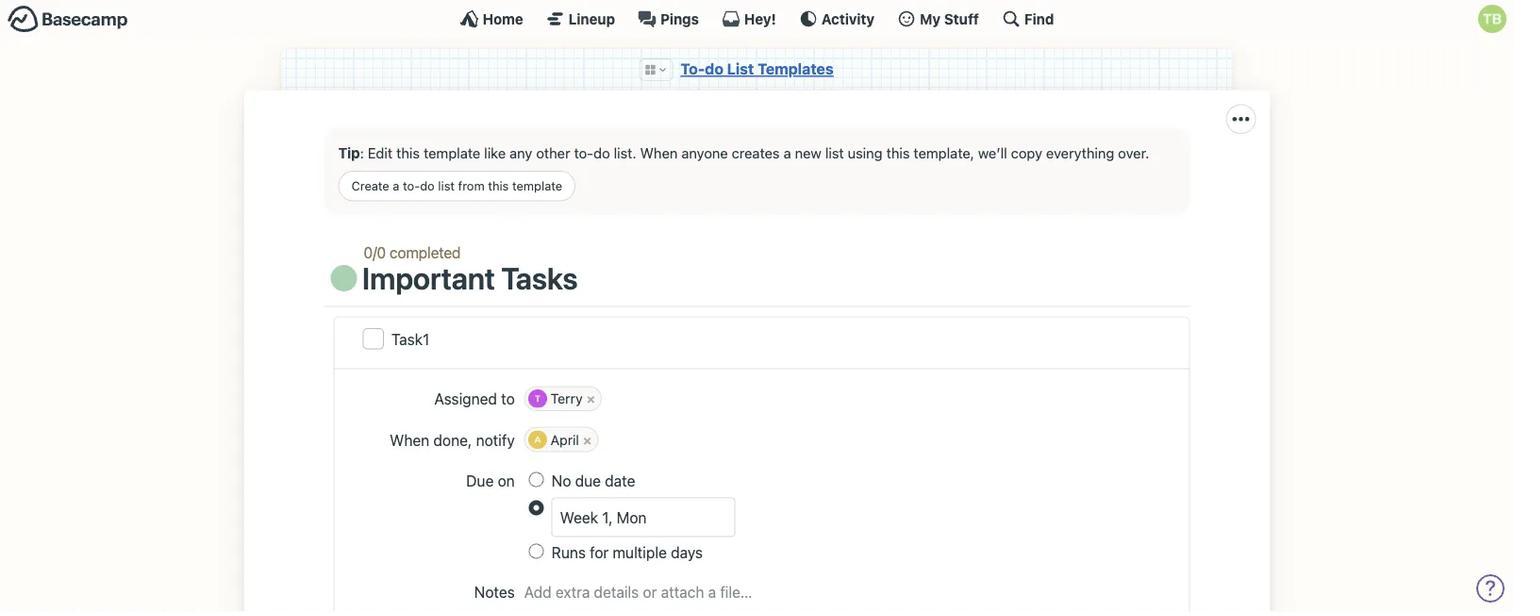 Task type: describe. For each thing, give the bounding box(es) containing it.
important
[[362, 261, 495, 296]]

activity link
[[799, 9, 875, 28]]

date
[[605, 472, 636, 490]]

find button
[[1002, 9, 1055, 28]]

when done, notify
[[390, 431, 515, 449]]

new
[[795, 144, 822, 161]]

using
[[848, 144, 883, 161]]

activity
[[822, 10, 875, 27]]

1 horizontal spatial template
[[512, 179, 563, 193]]

0 vertical spatial do
[[705, 60, 724, 78]]

copy
[[1011, 144, 1043, 161]]

0 vertical spatial when
[[641, 144, 678, 161]]

completed
[[390, 244, 461, 262]]

tip : edit this template like any other to-do list. when anyone creates a new list using this template, we'll copy everything over.
[[338, 144, 1150, 161]]

stuff
[[945, 10, 980, 27]]

due on
[[466, 472, 515, 490]]

tasks
[[502, 261, 578, 296]]

any
[[510, 144, 533, 161]]

pings
[[661, 10, 699, 27]]

switch accounts image
[[8, 5, 128, 34]]

home link
[[460, 9, 524, 28]]

list inside "create a to-do list from this template" link
[[438, 179, 455, 193]]

tip
[[338, 144, 360, 161]]

my
[[920, 10, 941, 27]]

hey! button
[[722, 9, 777, 28]]

list.
[[614, 144, 637, 161]]

1 vertical spatial when
[[390, 431, 430, 449]]

0 horizontal spatial to-
[[403, 179, 420, 193]]

0 vertical spatial to-
[[574, 144, 594, 161]]

to
[[501, 390, 515, 408]]

on
[[498, 472, 515, 490]]

× for assigned to
[[587, 391, 596, 407]]

my stuff button
[[898, 9, 980, 28]]

everything
[[1047, 144, 1115, 161]]

create a to-do list from this template link
[[338, 171, 576, 202]]

no
[[552, 472, 571, 490]]

april
[[551, 432, 579, 448]]

× link for when done, notify
[[578, 431, 598, 449]]

0/0 completed link
[[364, 244, 461, 262]]

do inside "create a to-do list from this template" link
[[420, 179, 435, 193]]

0 vertical spatial template
[[424, 144, 481, 161]]

lineup
[[569, 10, 615, 27]]

tim burton image
[[1479, 5, 1507, 33]]

× for when done, notify
[[583, 432, 592, 448]]

× link for assigned to
[[581, 390, 601, 408]]

hey!
[[745, 10, 777, 27]]



Task type: vqa. For each thing, say whether or not it's contained in the screenshot.
the bottom When
yes



Task type: locate. For each thing, give the bounding box(es) containing it.
0 vertical spatial ×
[[587, 391, 596, 407]]

due
[[466, 472, 494, 490]]

main element
[[0, 0, 1515, 37]]

terry
[[551, 391, 583, 407]]

1 vertical spatial to-
[[403, 179, 420, 193]]

to- right create
[[403, 179, 420, 193]]

we'll
[[979, 144, 1008, 161]]

when right "list."
[[641, 144, 678, 161]]

0 vertical spatial × link
[[581, 390, 601, 408]]

this
[[397, 144, 420, 161], [887, 144, 910, 161], [488, 179, 509, 193]]

0/0
[[364, 244, 386, 262]]

a left 'new'
[[784, 144, 792, 161]]

0 horizontal spatial this
[[397, 144, 420, 161]]

to-
[[574, 144, 594, 161], [403, 179, 420, 193]]

my stuff
[[920, 10, 980, 27]]

1 vertical spatial template
[[512, 179, 563, 193]]

this right the using
[[887, 144, 910, 161]]

0 horizontal spatial template
[[424, 144, 481, 161]]

0 vertical spatial list
[[826, 144, 844, 161]]

× right april
[[583, 432, 592, 448]]

× right terry
[[587, 391, 596, 407]]

When done, notify text field
[[600, 426, 1163, 454]]

anyone
[[682, 144, 728, 161]]

pings button
[[638, 9, 699, 28]]

None text field
[[552, 498, 736, 537]]

× link up april ×
[[581, 390, 601, 408]]

0 horizontal spatial list
[[438, 179, 455, 193]]

1 vertical spatial do
[[594, 144, 610, 161]]

notify
[[476, 431, 515, 449]]

template up 'create a to-do list from this template'
[[424, 144, 481, 161]]

when
[[641, 144, 678, 161], [390, 431, 430, 449]]

do left "list."
[[594, 144, 610, 161]]

0 horizontal spatial do
[[420, 179, 435, 193]]

due
[[575, 472, 601, 490]]

× link
[[581, 390, 601, 408], [578, 431, 598, 449]]

create
[[352, 179, 390, 193]]

1 horizontal spatial to-
[[574, 144, 594, 161]]

×
[[587, 391, 596, 407], [583, 432, 592, 448]]

Assigned to text field
[[604, 385, 1163, 413]]

create a to-do list from this template
[[352, 179, 563, 193]]

assigned to
[[434, 390, 515, 408]]

do
[[705, 60, 724, 78], [594, 144, 610, 161], [420, 179, 435, 193]]

template,
[[914, 144, 975, 161]]

To-do name text field
[[392, 328, 1177, 352]]

1 vertical spatial list
[[438, 179, 455, 193]]

add it to the schedule? option group
[[529, 468, 1163, 568]]

2 horizontal spatial this
[[887, 144, 910, 161]]

none text field inside add it to the schedule? option group
[[552, 498, 736, 537]]

do left the from
[[420, 179, 435, 193]]

notes
[[475, 584, 515, 602]]

no due date
[[552, 472, 636, 490]]

when left 'done,'
[[390, 431, 430, 449]]

terry ×
[[551, 391, 596, 407]]

assigned
[[434, 390, 497, 408]]

to-do list templates
[[681, 60, 834, 78]]

templates
[[758, 60, 834, 78]]

runs
[[552, 544, 586, 562]]

2 horizontal spatial do
[[705, 60, 724, 78]]

list
[[826, 144, 844, 161], [438, 179, 455, 193]]

2 vertical spatial do
[[420, 179, 435, 193]]

to- right other at the left of page
[[574, 144, 594, 161]]

to-do list templates link
[[681, 60, 834, 78]]

Notes text field
[[525, 581, 1163, 604]]

template
[[424, 144, 481, 161], [512, 179, 563, 193]]

do left list
[[705, 60, 724, 78]]

1 horizontal spatial list
[[826, 144, 844, 161]]

list right 'new'
[[826, 144, 844, 161]]

1 horizontal spatial this
[[488, 179, 509, 193]]

creates
[[732, 144, 780, 161]]

× link up the due in the bottom left of the page
[[578, 431, 598, 449]]

over.
[[1119, 144, 1150, 161]]

edit
[[368, 144, 393, 161]]

done,
[[434, 431, 472, 449]]

other
[[536, 144, 571, 161]]

:
[[360, 144, 364, 161]]

a right create
[[393, 179, 400, 193]]

1 vertical spatial a
[[393, 179, 400, 193]]

from
[[458, 179, 485, 193]]

home
[[483, 10, 524, 27]]

0 horizontal spatial a
[[393, 179, 400, 193]]

april ×
[[551, 432, 592, 448]]

list
[[727, 60, 754, 78]]

this right the from
[[488, 179, 509, 193]]

like
[[484, 144, 506, 161]]

1 horizontal spatial do
[[594, 144, 610, 161]]

runs for multiple days
[[552, 544, 703, 562]]

list left the from
[[438, 179, 455, 193]]

1 horizontal spatial when
[[641, 144, 678, 161]]

multiple
[[613, 544, 667, 562]]

this right edit
[[397, 144, 420, 161]]

1 vertical spatial × link
[[578, 431, 598, 449]]

important tasks link
[[362, 261, 578, 296]]

template down other at the left of page
[[512, 179, 563, 193]]

days
[[671, 544, 703, 562]]

find
[[1025, 10, 1055, 27]]

1 vertical spatial ×
[[583, 432, 592, 448]]

0/0 completed
[[364, 244, 461, 262]]

1 horizontal spatial a
[[784, 144, 792, 161]]

lineup link
[[546, 9, 615, 28]]

a
[[784, 144, 792, 161], [393, 179, 400, 193]]

0 vertical spatial a
[[784, 144, 792, 161]]

to-
[[681, 60, 705, 78]]

for
[[590, 544, 609, 562]]

0 horizontal spatial when
[[390, 431, 430, 449]]

important tasks
[[362, 261, 578, 296]]



